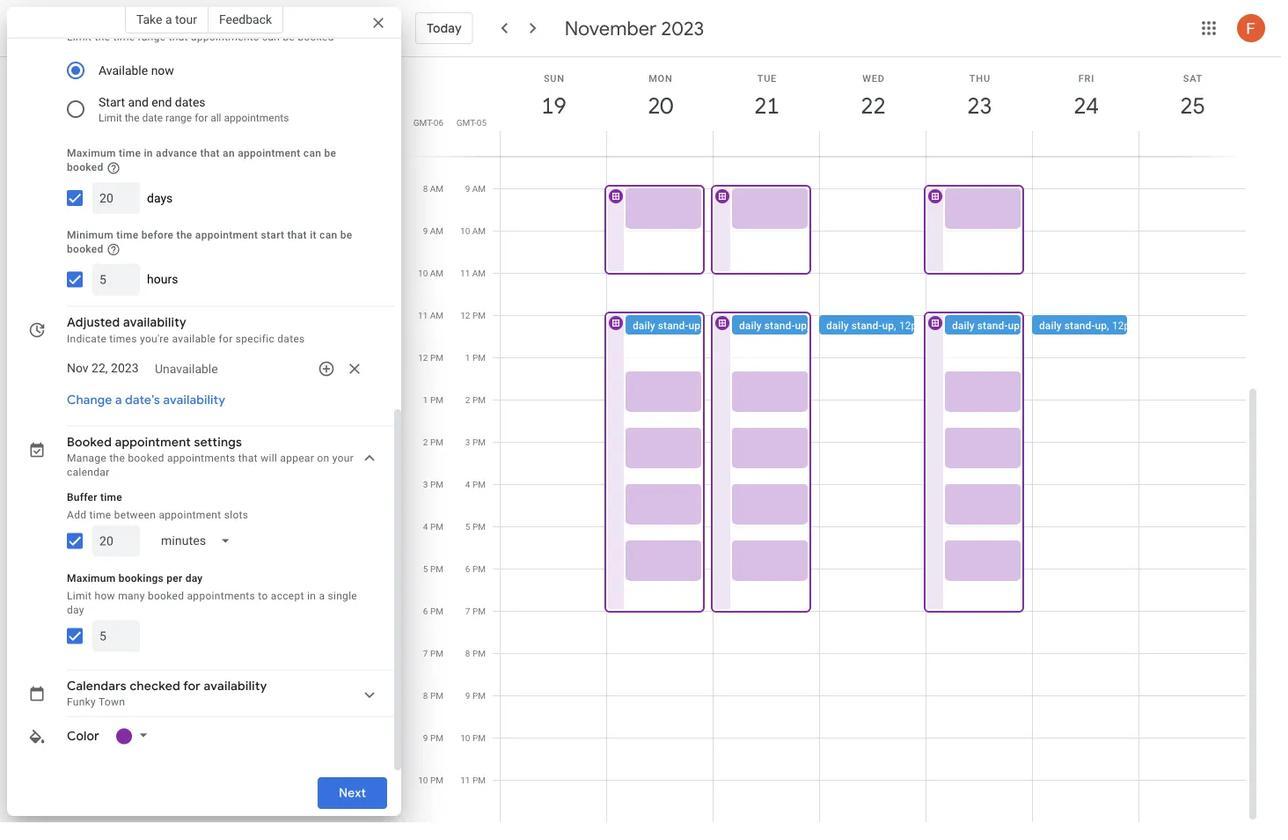 Task type: locate. For each thing, give the bounding box(es) containing it.
1 vertical spatial dates
[[278, 333, 305, 345]]

the down and
[[125, 112, 140, 125]]

specific
[[236, 333, 275, 345]]

availability inside change a date's availability button
[[163, 393, 225, 409]]

12pm
[[900, 319, 927, 331], [1113, 319, 1140, 331]]

on
[[317, 453, 330, 465]]

dates
[[175, 95, 206, 110], [278, 333, 305, 345]]

sunday, november 19 element
[[534, 85, 574, 126]]

gmt- left gmt-05
[[414, 117, 434, 128]]

before
[[141, 229, 174, 241]]

gmt- right 06
[[457, 117, 477, 128]]

the right before
[[177, 229, 192, 241]]

gmt- for 06
[[414, 117, 434, 128]]

booked up the buffer time add time between appointment slots
[[128, 453, 164, 465]]

1 vertical spatial 2
[[423, 437, 428, 447]]

gmt-
[[414, 117, 434, 128], [457, 117, 477, 128]]

daily
[[633, 319, 656, 331], [739, 319, 762, 331], [827, 319, 849, 331], [952, 319, 975, 331], [1040, 319, 1062, 331]]

maximum inside maximum time in advance that an appointment can be booked
[[67, 147, 116, 160]]

wed
[[863, 73, 885, 84]]

2 up from the left
[[795, 319, 807, 331]]

unavailable
[[155, 362, 218, 376]]

booked up maximum days in advance that an appointment can be booked 'number field'
[[67, 162, 104, 174]]

friday, november 24 element
[[1066, 85, 1107, 126]]

0 horizontal spatial 5
[[423, 563, 428, 574]]

0 horizontal spatial 7 pm
[[423, 648, 444, 658]]

appointments inside booked appointment settings manage the booked appointments that will appear on your calendar
[[167, 453, 235, 465]]

0 vertical spatial 10 am
[[460, 225, 486, 236]]

up
[[689, 319, 701, 331], [795, 319, 807, 331], [882, 319, 894, 331], [1008, 319, 1020, 331], [1095, 319, 1107, 331]]

buffer time add time between appointment slots
[[67, 491, 248, 521]]

1 horizontal spatial be
[[324, 147, 337, 160]]

tuesday, november 21 element
[[747, 85, 787, 126]]

day right 'per'
[[185, 572, 203, 585]]

appointment right the an
[[238, 147, 301, 160]]

the inside booked appointment settings manage the booked appointments that will appear on your calendar
[[109, 453, 125, 465]]

1 horizontal spatial gmt-
[[457, 117, 477, 128]]

appointments inside maximum bookings per day limit how many booked appointments to accept in a single day
[[187, 590, 255, 602]]

a inside change a date's availability button
[[115, 393, 122, 409]]

1 vertical spatial 1
[[423, 394, 428, 405]]

booked down minimum
[[67, 243, 104, 256]]

0 vertical spatial 6 pm
[[466, 563, 486, 574]]

can
[[262, 31, 280, 44], [304, 147, 321, 160], [320, 229, 338, 241]]

0 horizontal spatial daily stand-up ,
[[633, 319, 706, 331]]

1 horizontal spatial 5
[[466, 521, 470, 532]]

4 stand- from the left
[[978, 319, 1008, 331]]

time left advance
[[119, 147, 141, 160]]

1 vertical spatial 1 pm
[[423, 394, 444, 405]]

1 horizontal spatial 11 am
[[460, 268, 486, 278]]

limit the time range that appointments can be booked
[[67, 31, 334, 44]]

1 horizontal spatial 2
[[466, 394, 470, 405]]

0 horizontal spatial gmt-
[[414, 117, 434, 128]]

0 vertical spatial 11
[[460, 268, 470, 278]]

1 gmt- from the left
[[414, 117, 434, 128]]

19
[[540, 91, 566, 120]]

a left the tour
[[165, 12, 172, 26]]

10 pm left 11 pm
[[418, 775, 444, 785]]

day
[[185, 572, 203, 585], [67, 604, 84, 616]]

daily stand-up ,
[[633, 319, 706, 331], [739, 319, 812, 331], [952, 319, 1025, 331]]

dates right end
[[175, 95, 206, 110]]

11 am
[[460, 268, 486, 278], [418, 310, 444, 320]]

0 horizontal spatial 9 am
[[423, 225, 444, 236]]

availability inside calendars checked for availability funky town
[[204, 679, 267, 695]]

appointment left slots
[[159, 509, 221, 521]]

1 vertical spatial a
[[115, 393, 122, 409]]

1 horizontal spatial 6
[[466, 563, 470, 574]]

1 horizontal spatial 8 pm
[[466, 648, 486, 658]]

a for change
[[115, 393, 122, 409]]

grid
[[408, 57, 1261, 823]]

1 daily stand-up , from the left
[[633, 319, 706, 331]]

0 vertical spatial 9 pm
[[466, 690, 486, 701]]

3 daily from the left
[[827, 319, 849, 331]]

1 horizontal spatial 2 pm
[[466, 394, 486, 405]]

1 horizontal spatial 4 pm
[[466, 479, 486, 489]]

availability down unavailable at left top
[[163, 393, 225, 409]]

option group
[[60, 51, 363, 129]]

1 daily stand-up , 12pm from the left
[[827, 319, 927, 331]]

5 , from the left
[[1107, 319, 1110, 331]]

appointments down the settings
[[167, 453, 235, 465]]

1 vertical spatial availability
[[163, 393, 225, 409]]

5 stand- from the left
[[1065, 319, 1095, 331]]

booked
[[298, 31, 334, 44], [67, 162, 104, 174], [67, 243, 104, 256], [128, 453, 164, 465], [148, 590, 184, 602]]

0 horizontal spatial 3
[[423, 479, 428, 489]]

0 vertical spatial maximum
[[67, 147, 116, 160]]

Buffer time number field
[[99, 526, 133, 557]]

23 column header
[[926, 57, 1033, 156]]

1 horizontal spatial 3
[[466, 437, 470, 447]]

appointments inside start and end dates limit the date range for all appointments
[[224, 112, 289, 125]]

thu
[[970, 73, 991, 84]]

19 column header
[[500, 57, 607, 156]]

0 horizontal spatial 12pm
[[900, 319, 927, 331]]

appointment inside maximum time in advance that an appointment can be booked
[[238, 147, 301, 160]]

2 horizontal spatial daily stand-up ,
[[952, 319, 1025, 331]]

booked down 'per'
[[148, 590, 184, 602]]

calendars checked for availability funky town
[[67, 679, 267, 709]]

1 daily from the left
[[633, 319, 656, 331]]

1 horizontal spatial 3 pm
[[466, 437, 486, 447]]

in inside maximum time in advance that an appointment can be booked
[[144, 147, 153, 160]]

11 pm
[[461, 775, 486, 785]]

to
[[258, 590, 268, 602]]

2 maximum from the top
[[67, 572, 116, 585]]

can right the it
[[320, 229, 338, 241]]

2 vertical spatial 8
[[423, 690, 428, 701]]

maximum up maximum days in advance that an appointment can be booked 'number field'
[[67, 147, 116, 160]]

1 horizontal spatial in
[[307, 590, 316, 602]]

booked right feedback button at the top of page
[[298, 31, 334, 44]]

a inside take a tour button
[[165, 12, 172, 26]]

range down take on the top
[[138, 31, 166, 44]]

buffer
[[67, 491, 98, 504]]

20 column header
[[607, 57, 714, 156]]

2 vertical spatial 11
[[461, 775, 470, 785]]

maximum bookings per day limit how many booked appointments to accept in a single day
[[67, 572, 357, 616]]

2 vertical spatial for
[[183, 679, 201, 695]]

1 vertical spatial day
[[67, 604, 84, 616]]

0 vertical spatial can
[[262, 31, 280, 44]]

in right accept
[[307, 590, 316, 602]]

9
[[465, 183, 470, 194], [423, 225, 428, 236], [466, 690, 470, 701], [423, 732, 428, 743]]

date's
[[125, 393, 160, 409]]

the
[[95, 31, 110, 44], [125, 112, 140, 125], [177, 229, 192, 241], [109, 453, 125, 465]]

9 am right 8 am
[[465, 183, 486, 194]]

1 horizontal spatial daily stand-up , 12pm
[[1040, 319, 1140, 331]]

for right the checked
[[183, 679, 201, 695]]

0 horizontal spatial 3 pm
[[423, 479, 444, 489]]

appointment down change a date's availability
[[115, 435, 191, 451]]

availability right the checked
[[204, 679, 267, 695]]

2
[[466, 394, 470, 405], [423, 437, 428, 447]]

time inside maximum time in advance that an appointment can be booked
[[119, 147, 141, 160]]

and
[[128, 95, 149, 110]]

1 horizontal spatial daily stand-up ,
[[739, 319, 812, 331]]

availability inside "adjusted availability indicate times you're available for specific dates"
[[123, 315, 187, 331]]

bookings
[[119, 572, 164, 585]]

pm
[[473, 310, 486, 320], [430, 352, 444, 363], [473, 352, 486, 363], [430, 394, 444, 405], [473, 394, 486, 405], [430, 437, 444, 447], [473, 437, 486, 447], [430, 479, 444, 489], [473, 479, 486, 489], [430, 521, 444, 532], [473, 521, 486, 532], [430, 563, 444, 574], [473, 563, 486, 574], [430, 606, 444, 616], [473, 606, 486, 616], [430, 648, 444, 658], [473, 648, 486, 658], [430, 690, 444, 701], [473, 690, 486, 701], [430, 732, 444, 743], [473, 732, 486, 743], [430, 775, 444, 785], [473, 775, 486, 785]]

calendar
[[67, 467, 110, 479]]

0 vertical spatial dates
[[175, 95, 206, 110]]

can inside maximum time in advance that an appointment can be booked
[[304, 147, 321, 160]]

4 pm
[[466, 479, 486, 489], [423, 521, 444, 532]]

1 vertical spatial maximum
[[67, 572, 116, 585]]

dates inside "adjusted availability indicate times you're available for specific dates"
[[278, 333, 305, 345]]

0 vertical spatial limit
[[67, 31, 92, 44]]

10 pm up 11 pm
[[461, 732, 486, 743]]

0 vertical spatial be
[[283, 31, 295, 44]]

time for maximum
[[119, 147, 141, 160]]

day up calendars
[[67, 604, 84, 616]]

2 pm
[[466, 394, 486, 405], [423, 437, 444, 447]]

time left before
[[116, 229, 139, 241]]

mon
[[649, 73, 673, 84]]

a
[[165, 12, 172, 26], [115, 393, 122, 409], [319, 590, 325, 602]]

12 pm
[[461, 310, 486, 320], [418, 352, 444, 363]]

time inside minimum time before the appointment start that it can be booked
[[116, 229, 139, 241]]

0 horizontal spatial 9 pm
[[423, 732, 444, 743]]

2 daily stand-up , from the left
[[739, 319, 812, 331]]

1 vertical spatial in
[[307, 590, 316, 602]]

range down end
[[166, 112, 192, 125]]

that inside dropdown button
[[169, 31, 188, 44]]

time up available
[[113, 31, 135, 44]]

0 horizontal spatial a
[[115, 393, 122, 409]]

tue
[[758, 73, 777, 84]]

0 vertical spatial 12 pm
[[461, 310, 486, 320]]

4 up from the left
[[1008, 319, 1020, 331]]

saturday, november 25 element
[[1173, 85, 1213, 126]]

1
[[466, 352, 470, 363], [423, 394, 428, 405]]

maximum inside maximum bookings per day limit how many booked appointments to accept in a single day
[[67, 572, 116, 585]]

tour
[[175, 12, 197, 26]]

2 daily stand-up , 12pm from the left
[[1040, 319, 1140, 331]]

0 vertical spatial 1 pm
[[466, 352, 486, 363]]

0 vertical spatial 2
[[466, 394, 470, 405]]

the inside minimum time before the appointment start that it can be booked
[[177, 229, 192, 241]]

1 vertical spatial 12
[[418, 352, 428, 363]]

22 column header
[[820, 57, 927, 156]]

booked inside minimum time before the appointment start that it can be booked
[[67, 243, 104, 256]]

advance
[[156, 147, 197, 160]]

1 vertical spatial for
[[219, 333, 233, 345]]

1 horizontal spatial 4
[[466, 479, 470, 489]]

5 up from the left
[[1095, 319, 1107, 331]]

2023
[[661, 16, 705, 40]]

wednesday, november 22 element
[[853, 85, 894, 126]]

for left specific
[[219, 333, 233, 345]]

availability up you're at the top left of page
[[123, 315, 187, 331]]

1 up from the left
[[689, 319, 701, 331]]

appointments inside limit the time range that appointments can be booked dropdown button
[[191, 31, 259, 44]]

20
[[647, 91, 672, 120]]

0 vertical spatial 3
[[466, 437, 470, 447]]

slots
[[224, 509, 248, 521]]

0 vertical spatial 5
[[466, 521, 470, 532]]

1 horizontal spatial 7
[[466, 606, 470, 616]]

can up the it
[[304, 147, 321, 160]]

2 vertical spatial be
[[340, 229, 353, 241]]

1 horizontal spatial 9 pm
[[466, 690, 486, 701]]

2 vertical spatial can
[[320, 229, 338, 241]]

dates right specific
[[278, 333, 305, 345]]

4
[[466, 479, 470, 489], [423, 521, 428, 532]]

Maximum days in advance that an appointment can be booked number field
[[99, 183, 133, 214]]

color
[[67, 729, 99, 745]]

fri 24
[[1073, 73, 1098, 120]]

0 horizontal spatial dates
[[175, 95, 206, 110]]

a left single
[[319, 590, 325, 602]]

9 am
[[465, 183, 486, 194], [423, 225, 444, 236]]

1 horizontal spatial 9 am
[[465, 183, 486, 194]]

0 vertical spatial 10 pm
[[461, 732, 486, 743]]

that
[[169, 31, 188, 44], [200, 147, 220, 160], [287, 229, 307, 241], [238, 453, 258, 465]]

10 am
[[460, 225, 486, 236], [418, 268, 444, 278]]

1 vertical spatial be
[[324, 147, 337, 160]]

1 vertical spatial 6
[[423, 606, 428, 616]]

9 am down 8 am
[[423, 225, 444, 236]]

1 horizontal spatial 12pm
[[1113, 319, 1140, 331]]

booked inside dropdown button
[[298, 31, 334, 44]]

appointment left the start on the top
[[195, 229, 258, 241]]

0 vertical spatial range
[[138, 31, 166, 44]]

appointments left the to
[[187, 590, 255, 602]]

booked inside booked appointment settings manage the booked appointments that will appear on your calendar
[[128, 453, 164, 465]]

time right buffer on the left bottom of page
[[100, 491, 122, 504]]

0 horizontal spatial 12 pm
[[418, 352, 444, 363]]

maximum for maximum time in advance that an appointment can be booked
[[67, 147, 116, 160]]

that inside maximum time in advance that an appointment can be booked
[[200, 147, 220, 160]]

3 , from the left
[[894, 319, 897, 331]]

0 vertical spatial 7
[[466, 606, 470, 616]]

6 pm
[[466, 563, 486, 574], [423, 606, 444, 616]]

can down feedback
[[262, 31, 280, 44]]

2 gmt- from the left
[[457, 117, 477, 128]]

05
[[477, 117, 487, 128]]

maximum up "how" at the bottom left of the page
[[67, 572, 116, 585]]

2 daily from the left
[[739, 319, 762, 331]]

calendars
[[67, 679, 127, 695]]

1 maximum from the top
[[67, 147, 116, 160]]

1 vertical spatial 5
[[423, 563, 428, 574]]

None field
[[147, 526, 245, 557]]

0 horizontal spatial in
[[144, 147, 153, 160]]

availability for date's
[[163, 393, 225, 409]]

the inside start and end dates limit the date range for all appointments
[[125, 112, 140, 125]]

10 pm
[[461, 732, 486, 743], [418, 775, 444, 785]]

1 horizontal spatial 7 pm
[[466, 606, 486, 616]]

time inside limit the time range that appointments can be booked dropdown button
[[113, 31, 135, 44]]

4 , from the left
[[1020, 319, 1023, 331]]

0 vertical spatial 9 am
[[465, 183, 486, 194]]

3 daily stand-up , from the left
[[952, 319, 1025, 331]]

for inside calendars checked for availability funky town
[[183, 679, 201, 695]]

limit inside maximum bookings per day limit how many booked appointments to accept in a single day
[[67, 590, 92, 602]]

feedback button
[[209, 5, 284, 33]]

appointments down feedback
[[191, 31, 259, 44]]

0 horizontal spatial be
[[283, 31, 295, 44]]

can inside limit the time range that appointments can be booked dropdown button
[[262, 31, 280, 44]]

limit the time range that appointments can be booked button
[[60, 9, 391, 48]]

0 horizontal spatial 1
[[423, 394, 428, 405]]

that left the an
[[200, 147, 220, 160]]

can inside minimum time before the appointment start that it can be booked
[[320, 229, 338, 241]]

7
[[466, 606, 470, 616], [423, 648, 428, 658]]

for inside start and end dates limit the date range for all appointments
[[195, 112, 208, 125]]

that left will
[[238, 453, 258, 465]]

3 pm
[[466, 437, 486, 447], [423, 479, 444, 489]]

sat 25
[[1179, 73, 1205, 120]]

appointment
[[238, 147, 301, 160], [195, 229, 258, 241], [115, 435, 191, 451], [159, 509, 221, 521]]

1 vertical spatial 9 am
[[423, 225, 444, 236]]

a left date's on the top of the page
[[115, 393, 122, 409]]

the up available
[[95, 31, 110, 44]]

9 pm
[[466, 690, 486, 701], [423, 732, 444, 743]]

0 horizontal spatial daily stand-up , 12pm
[[827, 319, 927, 331]]

limit for start
[[99, 112, 122, 125]]

1 vertical spatial 8
[[466, 648, 470, 658]]

the right manage
[[109, 453, 125, 465]]

change a date's availability
[[67, 393, 225, 409]]

1 vertical spatial 4 pm
[[423, 521, 444, 532]]

1 horizontal spatial dates
[[278, 333, 305, 345]]

accept
[[271, 590, 304, 602]]

take a tour button
[[125, 5, 209, 33]]

thu 23
[[966, 73, 992, 120]]

for left all
[[195, 112, 208, 125]]

in left advance
[[144, 147, 153, 160]]

sat
[[1184, 73, 1203, 84]]

that down the tour
[[169, 31, 188, 44]]

2 vertical spatial a
[[319, 590, 325, 602]]

1 vertical spatial can
[[304, 147, 321, 160]]

be inside maximum time in advance that an appointment can be booked
[[324, 147, 337, 160]]

range inside dropdown button
[[138, 31, 166, 44]]

november
[[565, 16, 657, 40]]

that left the it
[[287, 229, 307, 241]]

1 horizontal spatial 1 pm
[[466, 352, 486, 363]]

0 horizontal spatial 5 pm
[[423, 563, 444, 574]]

booked inside maximum time in advance that an appointment can be booked
[[67, 162, 104, 174]]

range inside start and end dates limit the date range for all appointments
[[166, 112, 192, 125]]

appointments right all
[[224, 112, 289, 125]]

limit inside start and end dates limit the date range for all appointments
[[99, 112, 122, 125]]

change a date's availability button
[[60, 385, 233, 417]]

0 horizontal spatial 6 pm
[[423, 606, 444, 616]]

in
[[144, 147, 153, 160], [307, 590, 316, 602]]



Task type: describe. For each thing, give the bounding box(es) containing it.
1 horizontal spatial 5 pm
[[466, 521, 486, 532]]

0 vertical spatial 2 pm
[[466, 394, 486, 405]]

time right add
[[89, 509, 111, 521]]

1 , from the left
[[701, 319, 703, 331]]

will
[[261, 453, 277, 465]]

maximum for maximum bookings per day limit how many booked appointments to accept in a single day
[[67, 572, 116, 585]]

next button
[[318, 772, 387, 814]]

06
[[434, 117, 444, 128]]

all
[[211, 112, 221, 125]]

many
[[118, 590, 145, 602]]

2 , from the left
[[807, 319, 810, 331]]

november 2023
[[565, 16, 705, 40]]

hours
[[147, 273, 178, 287]]

today button
[[415, 7, 473, 49]]

settings
[[194, 435, 242, 451]]

an
[[223, 147, 235, 160]]

for inside "adjusted availability indicate times you're available for specific dates"
[[219, 333, 233, 345]]

you're
[[140, 333, 169, 345]]

appointment inside minimum time before the appointment start that it can be booked
[[195, 229, 258, 241]]

1 vertical spatial 5 pm
[[423, 563, 444, 574]]

funky
[[67, 696, 96, 709]]

town
[[99, 696, 125, 709]]

a for take
[[165, 12, 172, 26]]

booked
[[67, 435, 112, 451]]

minimum time before the appointment start that it can be booked
[[67, 229, 353, 256]]

booked appointment settings manage the booked appointments that will appear on your calendar
[[67, 435, 354, 479]]

1 vertical spatial 9 pm
[[423, 732, 444, 743]]

5 daily from the left
[[1040, 319, 1062, 331]]

0 horizontal spatial 8 pm
[[423, 690, 444, 701]]

time for buffer
[[100, 491, 122, 504]]

start
[[261, 229, 285, 241]]

available now
[[99, 63, 174, 78]]

single
[[328, 590, 357, 602]]

dates inside start and end dates limit the date range for all appointments
[[175, 95, 206, 110]]

fri
[[1079, 73, 1095, 84]]

available
[[172, 333, 216, 345]]

start and end dates limit the date range for all appointments
[[99, 95, 289, 125]]

21 column header
[[713, 57, 820, 156]]

0 horizontal spatial day
[[67, 604, 84, 616]]

sun
[[544, 73, 565, 84]]

next
[[339, 785, 366, 801]]

sun 19
[[540, 73, 566, 120]]

today
[[427, 20, 462, 36]]

3 stand- from the left
[[852, 319, 882, 331]]

1 vertical spatial 6 pm
[[423, 606, 444, 616]]

monday, november 20 element
[[640, 85, 681, 126]]

1 vertical spatial 12 pm
[[418, 352, 444, 363]]

0 horizontal spatial 10 am
[[418, 268, 444, 278]]

23
[[966, 91, 992, 120]]

0 horizontal spatial 2 pm
[[423, 437, 444, 447]]

indicate
[[67, 333, 107, 345]]

end
[[152, 95, 172, 110]]

adjusted availability indicate times you're available for specific dates
[[67, 315, 305, 345]]

that inside booked appointment settings manage the booked appointments that will appear on your calendar
[[238, 453, 258, 465]]

4 daily from the left
[[952, 319, 975, 331]]

1 horizontal spatial 6 pm
[[466, 563, 486, 574]]

25
[[1179, 91, 1205, 120]]

mon 20
[[647, 73, 673, 120]]

0 horizontal spatial 4
[[423, 521, 428, 532]]

how
[[95, 590, 115, 602]]

appear
[[280, 453, 314, 465]]

1 12pm from the left
[[900, 319, 927, 331]]

change
[[67, 393, 112, 409]]

0 vertical spatial 3 pm
[[466, 437, 486, 447]]

1 vertical spatial 3
[[423, 479, 428, 489]]

available
[[99, 63, 148, 78]]

checked
[[130, 679, 180, 695]]

0 vertical spatial 6
[[466, 563, 470, 574]]

be inside minimum time before the appointment start that it can be booked
[[340, 229, 353, 241]]

24
[[1073, 91, 1098, 120]]

1 horizontal spatial 12
[[461, 310, 470, 320]]

appointment inside the buffer time add time between appointment slots
[[159, 509, 221, 521]]

minimum
[[67, 229, 114, 241]]

thursday, november 23 element
[[960, 85, 1000, 126]]

0 horizontal spatial 11 am
[[418, 310, 444, 320]]

Maximum bookings per day number field
[[99, 621, 133, 652]]

tue 21
[[753, 73, 779, 120]]

Date text field
[[67, 358, 139, 380]]

Minimum amount of hours before the start of the appointment that it can be booked number field
[[99, 264, 133, 296]]

take
[[136, 12, 162, 26]]

days
[[147, 191, 173, 205]]

1 vertical spatial 11
[[418, 310, 428, 320]]

0 vertical spatial 7 pm
[[466, 606, 486, 616]]

1 vertical spatial 3 pm
[[423, 479, 444, 489]]

booked inside maximum bookings per day limit how many booked appointments to accept in a single day
[[148, 590, 184, 602]]

option group containing available now
[[60, 51, 363, 129]]

date
[[142, 112, 163, 125]]

that inside minimum time before the appointment start that it can be booked
[[287, 229, 307, 241]]

manage
[[67, 453, 107, 465]]

the inside dropdown button
[[95, 31, 110, 44]]

0 vertical spatial 11 am
[[460, 268, 486, 278]]

feedback
[[219, 12, 272, 26]]

gmt-06
[[414, 117, 444, 128]]

between
[[114, 509, 156, 521]]

it
[[310, 229, 317, 241]]

start
[[99, 95, 125, 110]]

maximum time in advance that an appointment can be booked
[[67, 147, 337, 174]]

0 vertical spatial 4
[[466, 479, 470, 489]]

0 horizontal spatial 4 pm
[[423, 521, 444, 532]]

21
[[753, 91, 779, 120]]

0 vertical spatial 8 pm
[[466, 648, 486, 658]]

wed 22
[[860, 73, 885, 120]]

times
[[109, 333, 137, 345]]

1 horizontal spatial 12 pm
[[461, 310, 486, 320]]

time for minimum
[[116, 229, 139, 241]]

2 stand- from the left
[[765, 319, 795, 331]]

adjusted
[[67, 315, 120, 331]]

per
[[167, 572, 183, 585]]

0 vertical spatial day
[[185, 572, 203, 585]]

3 up from the left
[[882, 319, 894, 331]]

gmt-05
[[457, 117, 487, 128]]

8 am
[[423, 183, 444, 194]]

take a tour
[[136, 12, 197, 26]]

1 vertical spatial 7
[[423, 648, 428, 658]]

limit for maximum
[[67, 590, 92, 602]]

in inside maximum bookings per day limit how many booked appointments to accept in a single day
[[307, 590, 316, 602]]

0 horizontal spatial 2
[[423, 437, 428, 447]]

1 stand- from the left
[[658, 319, 689, 331]]

0 vertical spatial 8
[[423, 183, 428, 194]]

be inside dropdown button
[[283, 31, 295, 44]]

now
[[151, 63, 174, 78]]

0 vertical spatial 4 pm
[[466, 479, 486, 489]]

0 horizontal spatial 12
[[418, 352, 428, 363]]

24 column header
[[1033, 57, 1140, 156]]

appointment inside booked appointment settings manage the booked appointments that will appear on your calendar
[[115, 435, 191, 451]]

1 vertical spatial 10 pm
[[418, 775, 444, 785]]

2 12pm from the left
[[1113, 319, 1140, 331]]

0 horizontal spatial 6
[[423, 606, 428, 616]]

1 horizontal spatial 10 pm
[[461, 732, 486, 743]]

add
[[67, 509, 87, 521]]

grid containing 19
[[408, 57, 1261, 823]]

25 column header
[[1139, 57, 1246, 156]]

limit inside dropdown button
[[67, 31, 92, 44]]

your
[[333, 453, 354, 465]]

gmt- for 05
[[457, 117, 477, 128]]

availability for for
[[204, 679, 267, 695]]

0 vertical spatial 1
[[466, 352, 470, 363]]

1 horizontal spatial 10 am
[[460, 225, 486, 236]]

a inside maximum bookings per day limit how many booked appointments to accept in a single day
[[319, 590, 325, 602]]



Task type: vqa. For each thing, say whether or not it's contained in the screenshot.
10 PM to the left
yes



